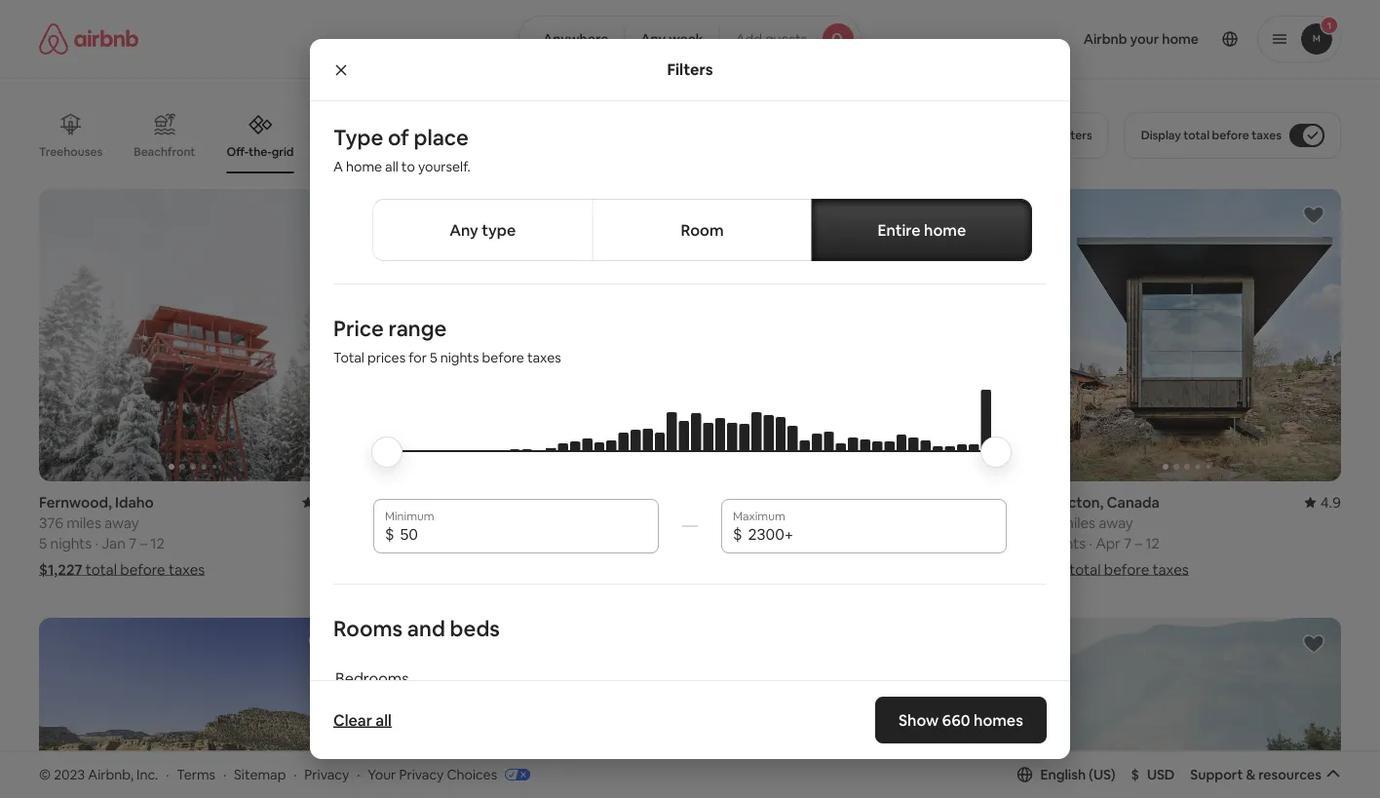 Task type: vqa. For each thing, say whether or not it's contained in the screenshot.
4.94 out of 5 average rating image
no



Task type: locate. For each thing, give the bounding box(es) containing it.
most stays cost more than $575 per night. image
[[389, 390, 992, 507]]

0 vertical spatial show
[[645, 680, 680, 698]]

terms · sitemap · privacy ·
[[177, 766, 360, 784]]

rooms inside filters dialog
[[333, 615, 403, 642]]

0 vertical spatial home
[[346, 158, 382, 176]]

miles inside fernwood, idaho 376 miles away 5 nights · jan 7 – 12 $1,227 total before taxes
[[66, 514, 101, 533]]

away up apr
[[1099, 514, 1134, 533]]

4 – from the left
[[1135, 534, 1143, 553]]

26
[[463, 534, 480, 553]]

0 horizontal spatial rooms
[[333, 615, 403, 642]]

5 for price
[[430, 349, 437, 367]]

tropical
[[330, 144, 374, 159]]

tab list
[[372, 199, 1033, 261]]

before down jan
[[120, 560, 165, 579]]

show 660 homes
[[899, 710, 1024, 730]]

1 away from the left
[[104, 514, 139, 533]]

nights right the for
[[440, 349, 479, 367]]

0 horizontal spatial home
[[346, 158, 382, 176]]

penticton,
[[1034, 493, 1104, 512]]

home left the "add to wishlist: nevada city, california" image
[[924, 220, 966, 240]]

– inside fernwood, idaho 376 miles away 5 nights · jan 7 – 12 $1,227 total before taxes
[[140, 534, 147, 553]]

0 vertical spatial all
[[385, 158, 399, 176]]

2023
[[54, 766, 85, 784]]

376
[[39, 514, 63, 533]]

0 horizontal spatial any
[[450, 220, 479, 240]]

0 horizontal spatial privacy
[[305, 766, 349, 784]]

nights inside fernwood, idaho 376 miles away 5 nights · jan 7 – 12 $1,227 total before taxes
[[50, 534, 92, 553]]

room
[[681, 220, 724, 240]]

all inside type of place a home all to yourself.
[[385, 158, 399, 176]]

1 horizontal spatial $
[[733, 524, 743, 544]]

– for penticton,
[[1135, 534, 1143, 553]]

any left type
[[450, 220, 479, 240]]

rooms inside group
[[419, 144, 457, 159]]

airbnb,
[[88, 766, 134, 784]]

$ text field down montana
[[400, 524, 647, 544]]

– right 26
[[483, 534, 490, 553]]

1 vertical spatial show
[[899, 710, 939, 730]]

4 away from the left
[[1099, 514, 1134, 533]]

2 away from the left
[[432, 514, 467, 533]]

resources
[[1259, 766, 1322, 784]]

show left 660 at the bottom of the page
[[899, 710, 939, 730]]

entire home button
[[812, 199, 1033, 261]]

away down city,
[[766, 514, 800, 533]]

terms link
[[177, 766, 216, 784]]

livingston, montana 611 miles away 5 nights · nov 26 – dec 1
[[371, 493, 530, 553]]

away up 26
[[432, 514, 467, 533]]

week
[[669, 30, 704, 48]]

2 nov from the left
[[765, 534, 791, 553]]

1 miles from the left
[[66, 514, 101, 533]]

– up "total before taxes"
[[1135, 534, 1143, 553]]

miles
[[66, 514, 101, 533], [394, 514, 429, 533], [728, 514, 763, 533], [1061, 514, 1096, 533]]

2 7 from the left
[[1124, 534, 1132, 553]]

–
[[140, 534, 147, 553], [483, 534, 490, 553], [806, 534, 813, 553], [1135, 534, 1143, 553]]

$ usd
[[1132, 766, 1175, 784]]

terms
[[177, 766, 216, 784]]

1 horizontal spatial any
[[641, 30, 666, 48]]

away inside livingston, montana 611 miles away 5 nights · nov 26 – dec 1
[[432, 514, 467, 533]]

4.91
[[981, 493, 1010, 512]]

privacy right your
[[399, 766, 444, 784]]

all right clear
[[376, 710, 392, 730]]

nights for price
[[440, 349, 479, 367]]

nov left 26
[[433, 534, 460, 553]]

3 miles from the left
[[728, 514, 763, 533]]

– right jan
[[140, 534, 147, 553]]

any left week
[[641, 30, 666, 48]]

5 inside fernwood, idaho 376 miles away 5 nights · jan 7 – 12 $1,227 total before taxes
[[39, 534, 47, 553]]

home
[[346, 158, 382, 176], [924, 220, 966, 240]]

– inside livingston, montana 611 miles away 5 nights · nov 26 – dec 1
[[483, 534, 490, 553]]

nights down 379
[[1045, 534, 1086, 553]]

1 horizontal spatial 7
[[1124, 534, 1132, 553]]

nights inside nevada city, california 381 miles away 5 nights · nov 3 – 8
[[713, 534, 755, 553]]

miles down "livingston,"
[[394, 514, 429, 533]]

show left map
[[645, 680, 680, 698]]

· left 3
[[758, 534, 761, 553]]

0 vertical spatial rooms
[[419, 144, 457, 159]]

taxes
[[1252, 128, 1282, 143], [527, 349, 561, 367], [169, 560, 205, 579], [1153, 560, 1189, 579]]

away inside penticton, canada 379 miles away 5 nights · apr 7 – 12
[[1099, 514, 1134, 533]]

before right display
[[1213, 128, 1250, 143]]

show 660 homes link
[[876, 697, 1047, 744]]

· left 26
[[426, 534, 430, 553]]

english
[[1041, 766, 1086, 784]]

1 horizontal spatial privacy
[[399, 766, 444, 784]]

12 up "total before taxes"
[[1146, 534, 1160, 553]]

– inside penticton, canada 379 miles away 5 nights · apr 7 – 12
[[1135, 534, 1143, 553]]

0 vertical spatial any
[[641, 30, 666, 48]]

5 inside penticton, canada 379 miles away 5 nights · apr 7 – 12
[[1034, 534, 1042, 553]]

any for any week
[[641, 30, 666, 48]]

nights inside price range total prices for 5 nights before taxes
[[440, 349, 479, 367]]

privacy
[[305, 766, 349, 784], [399, 766, 444, 784]]

total down jan
[[86, 560, 117, 579]]

room button
[[592, 199, 813, 261]]

nights inside penticton, canada 379 miles away 5 nights · apr 7 – 12
[[1045, 534, 1086, 553]]

the-
[[249, 144, 272, 159]]

away
[[104, 514, 139, 533], [432, 514, 467, 533], [766, 514, 800, 533], [1099, 514, 1134, 533]]

before
[[1213, 128, 1250, 143], [482, 349, 524, 367], [120, 560, 165, 579], [1105, 560, 1150, 579]]

group containing off-the-grid
[[39, 98, 1007, 174]]

· left apr
[[1090, 534, 1093, 553]]

0 horizontal spatial show
[[645, 680, 680, 698]]

entire home
[[878, 220, 966, 240]]

5 inside livingston, montana 611 miles away 5 nights · nov 26 – dec 1
[[371, 534, 379, 553]]

miles down fernwood,
[[66, 514, 101, 533]]

nights down the 381
[[713, 534, 755, 553]]

1 vertical spatial all
[[376, 710, 392, 730]]

tab list inside filters dialog
[[372, 199, 1033, 261]]

for
[[409, 349, 427, 367]]

group
[[39, 98, 1007, 174], [39, 189, 347, 482], [371, 189, 679, 482], [702, 189, 1010, 482], [1034, 189, 1342, 482], [39, 618, 347, 799], [371, 618, 679, 799], [702, 618, 1010, 799], [1034, 618, 1342, 799]]

5 inside nevada city, california 381 miles away 5 nights · nov 3 – 8
[[702, 534, 710, 553]]

miles for 611
[[394, 514, 429, 533]]

3 away from the left
[[766, 514, 800, 533]]

display total before taxes button
[[1125, 112, 1342, 159]]

all inside button
[[376, 710, 392, 730]]

5 down the 381
[[702, 534, 710, 553]]

0 horizontal spatial nov
[[433, 534, 460, 553]]

$ down "livingston,"
[[385, 524, 394, 544]]

rooms right to
[[419, 144, 457, 159]]

before right the for
[[482, 349, 524, 367]]

0 horizontal spatial total
[[86, 560, 117, 579]]

nov inside nevada city, california 381 miles away 5 nights · nov 3 – 8
[[765, 534, 791, 553]]

1 horizontal spatial 12
[[1146, 534, 1160, 553]]

0 horizontal spatial $ text field
[[400, 524, 647, 544]]

idaho
[[115, 493, 154, 512]]

7 inside fernwood, idaho 376 miles away 5 nights · jan 7 – 12 $1,227 total before taxes
[[129, 534, 137, 553]]

3 – from the left
[[806, 534, 813, 553]]

any
[[641, 30, 666, 48], [450, 220, 479, 240]]

1 horizontal spatial $ text field
[[748, 524, 996, 544]]

tab list containing any type
[[372, 199, 1033, 261]]

all
[[385, 158, 399, 176], [376, 710, 392, 730]]

381
[[702, 514, 725, 533]]

1 $ text field from the left
[[400, 524, 647, 544]]

5 down 376
[[39, 534, 47, 553]]

rooms up bedrooms
[[333, 615, 403, 642]]

nov left 3
[[765, 534, 791, 553]]

any inside search box
[[641, 30, 666, 48]]

grid
[[272, 144, 294, 159]]

$ for 1st $ text field from right
[[733, 524, 743, 544]]

5 right the for
[[430, 349, 437, 367]]

english (us) button
[[1018, 766, 1116, 784]]

None search field
[[519, 16, 862, 62]]

$ text field
[[400, 524, 647, 544], [748, 524, 996, 544]]

5 for penticton,
[[1034, 534, 1042, 553]]

nights down 611
[[382, 534, 423, 553]]

nov
[[433, 534, 460, 553], [765, 534, 791, 553]]

home inside type of place a home all to yourself.
[[346, 158, 382, 176]]

1 vertical spatial home
[[924, 220, 966, 240]]

1 horizontal spatial nov
[[765, 534, 791, 553]]

· left jan
[[95, 534, 98, 553]]

7 right apr
[[1124, 534, 1132, 553]]

4 miles from the left
[[1061, 514, 1096, 533]]

show for show map
[[645, 680, 680, 698]]

beds
[[450, 615, 500, 642]]

nights
[[440, 349, 479, 367], [50, 534, 92, 553], [382, 534, 423, 553], [713, 534, 755, 553], [1045, 534, 1086, 553]]

total
[[1184, 128, 1210, 143], [86, 560, 117, 579], [1070, 560, 1101, 579]]

anywhere button
[[519, 16, 625, 62]]

away for penticton,
[[1099, 514, 1134, 533]]

12 inside penticton, canada 379 miles away 5 nights · apr 7 – 12
[[1146, 534, 1160, 553]]

miles inside penticton, canada 379 miles away 5 nights · apr 7 – 12
[[1061, 514, 1096, 533]]

show
[[645, 680, 680, 698], [899, 710, 939, 730]]

home right a
[[346, 158, 382, 176]]

any type
[[450, 220, 516, 240]]

before inside fernwood, idaho 376 miles away 5 nights · jan 7 – 12 $1,227 total before taxes
[[120, 560, 165, 579]]

miles inside livingston, montana 611 miles away 5 nights · nov 26 – dec 1
[[394, 514, 429, 533]]

any inside tab list
[[450, 220, 479, 240]]

filters dialog
[[310, 39, 1071, 799]]

1 – from the left
[[140, 534, 147, 553]]

miles inside nevada city, california 381 miles away 5 nights · nov 3 – 8
[[728, 514, 763, 533]]

nevada
[[702, 493, 754, 512]]

1 horizontal spatial home
[[924, 220, 966, 240]]

0 horizontal spatial 12
[[150, 534, 165, 553]]

1 vertical spatial rooms
[[333, 615, 403, 642]]

taxes inside price range total prices for 5 nights before taxes
[[527, 349, 561, 367]]

2 miles from the left
[[394, 514, 429, 533]]

1 vertical spatial any
[[450, 220, 479, 240]]

add guests
[[736, 30, 807, 48]]

3
[[794, 534, 803, 553]]

7 right jan
[[129, 534, 137, 553]]

place
[[414, 123, 469, 151]]

miles down penticton,
[[1061, 514, 1096, 533]]

show map
[[645, 680, 712, 698]]

12 right jan
[[150, 534, 165, 553]]

1 horizontal spatial show
[[899, 710, 939, 730]]

nevada city, california 381 miles away 5 nights · nov 3 – 8
[[702, 493, 858, 553]]

show inside button
[[645, 680, 680, 698]]

total down apr
[[1070, 560, 1101, 579]]

– right 3
[[806, 534, 813, 553]]

$ text field down california
[[748, 524, 996, 544]]

any for any type
[[450, 220, 479, 240]]

1 horizontal spatial rooms
[[419, 144, 457, 159]]

nights up $1,227
[[50, 534, 92, 553]]

$ left usd at bottom
[[1132, 766, 1140, 784]]

total right display
[[1184, 128, 1210, 143]]

7 inside penticton, canada 379 miles away 5 nights · apr 7 – 12
[[1124, 534, 1132, 553]]

5 down 611
[[371, 534, 379, 553]]

· left privacy link
[[294, 766, 297, 784]]

1 7 from the left
[[129, 534, 137, 553]]

© 2023 airbnb, inc. ·
[[39, 766, 169, 784]]

$ right the 381
[[733, 524, 743, 544]]

jan
[[102, 534, 126, 553]]

0 horizontal spatial 7
[[129, 534, 137, 553]]

add to wishlist: nevada city, california image
[[971, 204, 995, 227]]

show inside filters dialog
[[899, 710, 939, 730]]

rooms for rooms
[[419, 144, 457, 159]]

12 for apr 7 – 12
[[1146, 534, 1160, 553]]

1 12 from the left
[[150, 534, 165, 553]]

away up jan
[[104, 514, 139, 533]]

rooms
[[419, 144, 457, 159], [333, 615, 403, 642]]

·
[[95, 534, 98, 553], [426, 534, 430, 553], [758, 534, 761, 553], [1090, 534, 1093, 553], [166, 766, 169, 784], [223, 766, 226, 784], [294, 766, 297, 784], [357, 766, 360, 784]]

miles down nevada
[[728, 514, 763, 533]]

all left to
[[385, 158, 399, 176]]

2 – from the left
[[483, 534, 490, 553]]

1 nov from the left
[[433, 534, 460, 553]]

12 inside fernwood, idaho 376 miles away 5 nights · jan 7 – 12 $1,227 total before taxes
[[150, 534, 165, 553]]

rooms for rooms and beds
[[333, 615, 403, 642]]

12
[[150, 534, 165, 553], [1146, 534, 1160, 553]]

nights inside livingston, montana 611 miles away 5 nights · nov 26 – dec 1
[[382, 534, 423, 553]]

before inside button
[[1213, 128, 1250, 143]]

price
[[333, 314, 384, 342]]

of
[[388, 123, 409, 151]]

5 down 379
[[1034, 534, 1042, 553]]

(us)
[[1089, 766, 1116, 784]]

away inside fernwood, idaho 376 miles away 5 nights · jan 7 – 12 $1,227 total before taxes
[[104, 514, 139, 533]]

2 horizontal spatial total
[[1184, 128, 1210, 143]]

2 12 from the left
[[1146, 534, 1160, 553]]

type
[[333, 123, 383, 151]]

5 inside price range total prices for 5 nights before taxes
[[430, 349, 437, 367]]

type of place a home all to yourself.
[[333, 123, 471, 176]]

$
[[385, 524, 394, 544], [733, 524, 743, 544], [1132, 766, 1140, 784]]

rooms and beds
[[333, 615, 500, 642]]

0 horizontal spatial $
[[385, 524, 394, 544]]

– inside nevada city, california 381 miles away 5 nights · nov 3 – 8
[[806, 534, 813, 553]]

privacy left your
[[305, 766, 349, 784]]

7
[[129, 534, 137, 553], [1124, 534, 1132, 553]]



Task type: describe. For each thing, give the bounding box(es) containing it.
support & resources
[[1191, 766, 1322, 784]]

add to wishlist: escalante, utah image
[[308, 633, 332, 656]]

none search field containing anywhere
[[519, 16, 862, 62]]

prices
[[368, 349, 406, 367]]

total before taxes button
[[1034, 560, 1189, 579]]

home inside button
[[924, 220, 966, 240]]

miles for 379
[[1061, 514, 1096, 533]]

dec
[[493, 534, 521, 553]]

away inside nevada city, california 381 miles away 5 nights · nov 3 – 8
[[766, 514, 800, 533]]

&
[[1247, 766, 1256, 784]]

bedrooms
[[335, 668, 409, 688]]

1 privacy from the left
[[305, 766, 349, 784]]

before down apr
[[1105, 560, 1150, 579]]

homes
[[974, 710, 1024, 730]]

filters
[[667, 59, 713, 79]]

5 for fernwood,
[[39, 534, 47, 553]]

city,
[[757, 493, 788, 512]]

7 for jan
[[129, 534, 137, 553]]

privacy link
[[305, 766, 349, 784]]

off-
[[227, 144, 249, 159]]

379
[[1034, 514, 1058, 533]]

4.9
[[1321, 493, 1342, 512]]

sitemap link
[[234, 766, 286, 784]]

4.88 out of 5 average rating image
[[302, 494, 347, 512]]

your privacy choices
[[368, 766, 497, 784]]

sitemap
[[234, 766, 286, 784]]

$1,227
[[39, 560, 82, 579]]

taxes inside button
[[1252, 128, 1282, 143]]

any week
[[641, 30, 704, 48]]

canada
[[1107, 493, 1160, 512]]

usd
[[1148, 766, 1175, 784]]

to
[[402, 158, 415, 176]]

california
[[791, 493, 858, 512]]

show map button
[[626, 666, 755, 712]]

any type button
[[372, 199, 593, 261]]

total
[[333, 349, 365, 367]]

any week button
[[624, 16, 720, 62]]

anywhere
[[543, 30, 609, 48]]

clear all
[[333, 710, 392, 730]]

· right inc.
[[166, 766, 169, 784]]

4.91 out of 5 average rating image
[[965, 493, 1010, 512]]

add guests button
[[719, 16, 862, 62]]

beachfront
[[134, 144, 195, 159]]

5 for livingston,
[[371, 534, 379, 553]]

a
[[333, 158, 343, 176]]

away for livingston,
[[432, 514, 467, 533]]

7 for apr
[[1124, 534, 1132, 553]]

nights for fernwood,
[[50, 534, 92, 553]]

· inside fernwood, idaho 376 miles away 5 nights · jan 7 – 12 $1,227 total before taxes
[[95, 534, 98, 553]]

display
[[1141, 128, 1182, 143]]

price range total prices for 5 nights before taxes
[[333, 314, 561, 367]]

entire
[[878, 220, 921, 240]]

total before taxes
[[1070, 560, 1189, 579]]

8
[[816, 534, 825, 553]]

$ for second $ text field from right
[[385, 524, 394, 544]]

display total before taxes
[[1141, 128, 1282, 143]]

nov inside livingston, montana 611 miles away 5 nights · nov 26 – dec 1
[[433, 534, 460, 553]]

2 $ text field from the left
[[748, 524, 996, 544]]

nights for penticton,
[[1045, 534, 1086, 553]]

map
[[683, 680, 712, 698]]

choices
[[447, 766, 497, 784]]

off-the-grid
[[227, 144, 294, 159]]

inc.
[[137, 766, 158, 784]]

2 privacy from the left
[[399, 766, 444, 784]]

profile element
[[885, 0, 1342, 78]]

support
[[1191, 766, 1244, 784]]

– for fernwood,
[[140, 534, 147, 553]]

total inside fernwood, idaho 376 miles away 5 nights · jan 7 – 12 $1,227 total before taxes
[[86, 560, 117, 579]]

660
[[943, 710, 971, 730]]

add to wishlist: columbia falls, montana image
[[1303, 633, 1326, 656]]

total inside button
[[1184, 128, 1210, 143]]

your
[[368, 766, 396, 784]]

fernwood, idaho 376 miles away 5 nights · jan 7 – 12 $1,227 total before taxes
[[39, 493, 205, 579]]

1
[[524, 534, 530, 553]]

nights for livingston,
[[382, 534, 423, 553]]

12 for jan 7 – 12
[[150, 534, 165, 553]]

before inside price range total prices for 5 nights before taxes
[[482, 349, 524, 367]]

treehouses
[[39, 144, 103, 159]]

miles for 376
[[66, 514, 101, 533]]

yourself.
[[418, 158, 471, 176]]

support & resources button
[[1191, 766, 1342, 784]]

guests
[[765, 30, 807, 48]]

clear all button
[[324, 701, 402, 740]]

your privacy choices link
[[368, 766, 531, 785]]

· inside nevada city, california 381 miles away 5 nights · nov 3 – 8
[[758, 534, 761, 553]]

fernwood,
[[39, 493, 112, 512]]

and
[[407, 615, 445, 642]]

show for show 660 homes
[[899, 710, 939, 730]]

4.9 out of 5 average rating image
[[1305, 493, 1342, 512]]

2 horizontal spatial $
[[1132, 766, 1140, 784]]

type
[[482, 220, 516, 240]]

clear
[[333, 710, 372, 730]]

4.89 out of 5 average rating image
[[634, 493, 679, 512]]

· inside penticton, canada 379 miles away 5 nights · apr 7 – 12
[[1090, 534, 1093, 553]]

add to wishlist: penticton, canada image
[[1303, 204, 1326, 227]]

apr
[[1096, 534, 1121, 553]]

away for fernwood,
[[104, 514, 139, 533]]

add
[[736, 30, 762, 48]]

· right the terms link
[[223, 766, 226, 784]]

· inside livingston, montana 611 miles away 5 nights · nov 26 – dec 1
[[426, 534, 430, 553]]

add to wishlist: fernwood, idaho image
[[308, 204, 332, 227]]

– for livingston,
[[483, 534, 490, 553]]

range
[[389, 314, 447, 342]]

taxes inside fernwood, idaho 376 miles away 5 nights · jan 7 – 12 $1,227 total before taxes
[[169, 560, 205, 579]]

english (us)
[[1041, 766, 1116, 784]]

· left your
[[357, 766, 360, 784]]

penticton, canada 379 miles away 5 nights · apr 7 – 12
[[1034, 493, 1160, 553]]

4.89
[[649, 493, 679, 512]]

©
[[39, 766, 51, 784]]

livingston,
[[371, 493, 445, 512]]

1 horizontal spatial total
[[1070, 560, 1101, 579]]



